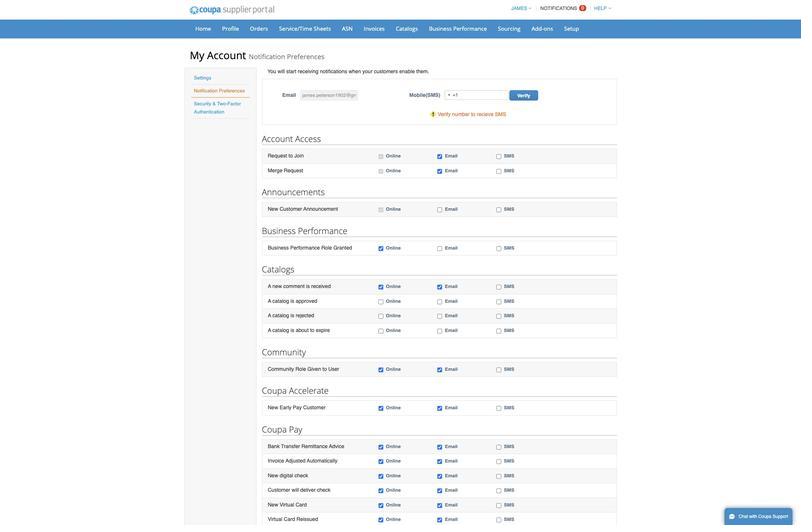 Task type: locate. For each thing, give the bounding box(es) containing it.
15 online from the top
[[386, 502, 401, 508]]

profile
[[222, 25, 239, 32]]

4 a from the top
[[268, 327, 271, 333]]

customer down accelerate
[[303, 405, 326, 411]]

chat with coupa support button
[[725, 508, 793, 525]]

1 horizontal spatial catalogs
[[396, 25, 418, 32]]

a left new
[[268, 283, 271, 289]]

number
[[452, 111, 470, 117]]

to left recieve at the top
[[471, 111, 476, 117]]

16 online from the top
[[386, 517, 401, 522]]

sourcing link
[[493, 23, 526, 34]]

customer down digital
[[268, 487, 290, 493]]

transfer
[[281, 443, 300, 449]]

user
[[328, 366, 339, 372]]

7 online from the top
[[386, 313, 401, 319]]

role
[[321, 245, 332, 251], [296, 366, 306, 372]]

to
[[471, 111, 476, 117], [289, 153, 293, 159], [310, 327, 315, 333], [323, 366, 327, 372]]

online for a catalog is about to expire
[[386, 328, 401, 333]]

1 vertical spatial business performance
[[262, 225, 348, 237]]

preferences up the receiving
[[287, 52, 325, 61]]

0 vertical spatial will
[[278, 68, 285, 74]]

community for community
[[262, 346, 306, 358]]

security
[[194, 101, 211, 107]]

new for new digital check
[[268, 473, 278, 478]]

a down a catalog is rejected at the left
[[268, 327, 271, 333]]

0 vertical spatial performance
[[453, 25, 487, 32]]

expire
[[316, 327, 330, 333]]

a for a catalog is about to expire
[[268, 327, 271, 333]]

catalog down new
[[273, 298, 289, 304]]

card down new virtual card
[[284, 516, 295, 522]]

0 vertical spatial preferences
[[287, 52, 325, 61]]

1 horizontal spatial check
[[317, 487, 331, 493]]

mobile(sms)
[[409, 92, 441, 98]]

new up virtual card reissued
[[268, 502, 278, 508]]

request down join
[[284, 167, 303, 173]]

0 vertical spatial business
[[429, 25, 452, 32]]

email for merge request
[[445, 168, 458, 173]]

0 horizontal spatial business performance
[[262, 225, 348, 237]]

2 vertical spatial coupa
[[759, 514, 772, 519]]

will left deliver
[[292, 487, 299, 493]]

1 online from the top
[[386, 153, 401, 159]]

preferences up factor
[[219, 88, 245, 94]]

sms
[[495, 111, 506, 117], [504, 153, 515, 159], [504, 168, 515, 173], [504, 206, 515, 212], [504, 245, 515, 251], [504, 284, 515, 289], [504, 298, 515, 304], [504, 313, 515, 319], [504, 328, 515, 333], [504, 366, 515, 372], [504, 405, 515, 411], [504, 444, 515, 449], [504, 458, 515, 464], [504, 473, 515, 478], [504, 488, 515, 493], [504, 502, 515, 508], [504, 517, 515, 522]]

role left the given
[[296, 366, 306, 372]]

1 horizontal spatial verify
[[517, 93, 531, 98]]

is left about
[[291, 327, 294, 333]]

card
[[296, 502, 307, 508], [284, 516, 295, 522]]

a for a new comment is received
[[268, 283, 271, 289]]

chat with coupa support
[[739, 514, 789, 519]]

security & two-factor authentication
[[194, 101, 241, 115]]

None text field
[[300, 90, 358, 101]]

check right deliver
[[317, 487, 331, 493]]

14 online from the top
[[386, 488, 401, 493]]

Telephone country code field
[[445, 91, 453, 99]]

early
[[280, 405, 292, 411]]

new digital check
[[268, 473, 308, 478]]

0
[[582, 5, 584, 11]]

catalog down "a catalog is approved"
[[273, 313, 289, 319]]

verify for verify
[[517, 93, 531, 98]]

10 online from the top
[[386, 405, 401, 411]]

2 online from the top
[[386, 168, 401, 173]]

rejected
[[296, 313, 314, 319]]

will right you
[[278, 68, 285, 74]]

ons
[[544, 25, 553, 32]]

settings
[[194, 75, 211, 81]]

request
[[268, 153, 287, 159], [284, 167, 303, 173]]

2 vertical spatial catalog
[[273, 327, 289, 333]]

0 vertical spatial verify
[[517, 93, 531, 98]]

catalog down a catalog is rejected at the left
[[273, 327, 289, 333]]

accelerate
[[289, 385, 329, 397]]

a
[[268, 283, 271, 289], [268, 298, 271, 304], [268, 313, 271, 319], [268, 327, 271, 333]]

email for new digital check
[[445, 473, 458, 478]]

new left digital
[[268, 473, 278, 478]]

0 horizontal spatial role
[[296, 366, 306, 372]]

new
[[268, 206, 278, 212], [268, 405, 278, 411], [268, 473, 278, 478], [268, 502, 278, 508]]

a for a catalog is rejected
[[268, 313, 271, 319]]

coupa for coupa accelerate
[[262, 385, 287, 397]]

check
[[295, 473, 308, 478], [317, 487, 331, 493]]

online for customer will deliver check
[[386, 488, 401, 493]]

notification up you
[[249, 52, 285, 61]]

1 new from the top
[[268, 206, 278, 212]]

customer down the announcements
[[280, 206, 302, 212]]

invoice adjusted automatically
[[268, 458, 338, 464]]

0 vertical spatial role
[[321, 245, 332, 251]]

notification down settings link
[[194, 88, 218, 94]]

1 horizontal spatial will
[[292, 487, 299, 493]]

coupa up bank
[[262, 423, 287, 435]]

None checkbox
[[379, 154, 383, 159], [497, 208, 502, 212], [497, 246, 502, 251], [497, 285, 502, 290], [379, 300, 383, 304], [497, 300, 502, 304], [379, 314, 383, 319], [438, 314, 443, 319], [497, 314, 502, 319], [379, 329, 383, 334], [438, 329, 443, 334], [497, 329, 502, 334], [438, 367, 443, 372], [497, 367, 502, 372], [379, 406, 383, 411], [438, 406, 443, 411], [438, 445, 443, 450], [438, 459, 443, 464], [497, 459, 502, 464], [438, 474, 443, 479], [497, 474, 502, 479], [497, 489, 502, 493], [379, 503, 383, 508], [438, 503, 443, 508], [497, 503, 502, 508], [379, 518, 383, 523], [379, 154, 383, 159], [497, 208, 502, 212], [497, 246, 502, 251], [497, 285, 502, 290], [379, 300, 383, 304], [497, 300, 502, 304], [379, 314, 383, 319], [438, 314, 443, 319], [497, 314, 502, 319], [379, 329, 383, 334], [438, 329, 443, 334], [497, 329, 502, 334], [438, 367, 443, 372], [497, 367, 502, 372], [379, 406, 383, 411], [438, 406, 443, 411], [438, 445, 443, 450], [438, 459, 443, 464], [497, 459, 502, 464], [438, 474, 443, 479], [497, 474, 502, 479], [497, 489, 502, 493], [379, 503, 383, 508], [438, 503, 443, 508], [497, 503, 502, 508], [379, 518, 383, 523]]

1 horizontal spatial notification
[[249, 52, 285, 61]]

community up community role given to user
[[262, 346, 306, 358]]

9 online from the top
[[386, 366, 401, 372]]

0 horizontal spatial card
[[284, 516, 295, 522]]

account down profile link
[[207, 48, 246, 62]]

2 a from the top
[[268, 298, 271, 304]]

0 vertical spatial pay
[[293, 405, 302, 411]]

5 online from the top
[[386, 284, 401, 289]]

0 horizontal spatial will
[[278, 68, 285, 74]]

4 online from the top
[[386, 245, 401, 251]]

pay right early
[[293, 405, 302, 411]]

1 vertical spatial card
[[284, 516, 295, 522]]

0 vertical spatial business performance
[[429, 25, 487, 32]]

pay up transfer
[[289, 423, 302, 435]]

help
[[595, 6, 607, 11]]

asn link
[[337, 23, 358, 34]]

1 vertical spatial customer
[[303, 405, 326, 411]]

when
[[349, 68, 361, 74]]

catalog for a catalog is approved
[[273, 298, 289, 304]]

notifications 0
[[541, 5, 584, 11]]

coupa
[[262, 385, 287, 397], [262, 423, 287, 435], [759, 514, 772, 519]]

card down customer will deliver check
[[296, 502, 307, 508]]

email for a catalog is about to expire
[[445, 328, 458, 333]]

0 vertical spatial account
[[207, 48, 246, 62]]

catalogs right invoices link
[[396, 25, 418, 32]]

1 catalog from the top
[[273, 298, 289, 304]]

verify for verify number to recieve sms
[[438, 111, 451, 117]]

1 vertical spatial account
[[262, 133, 293, 145]]

is left received
[[306, 283, 310, 289]]

virtual down new virtual card
[[268, 516, 283, 522]]

my
[[190, 48, 204, 62]]

1 vertical spatial catalog
[[273, 313, 289, 319]]

sms for community role given to user
[[504, 366, 515, 372]]

online for a catalog is rejected
[[386, 313, 401, 319]]

1 vertical spatial will
[[292, 487, 299, 493]]

preferences inside my account notification preferences
[[287, 52, 325, 61]]

service/time sheets link
[[274, 23, 336, 34]]

customers
[[374, 68, 398, 74]]

catalog
[[273, 298, 289, 304], [273, 313, 289, 319], [273, 327, 289, 333]]

3 online from the top
[[386, 206, 401, 212]]

email for community role given to user
[[445, 366, 458, 372]]

0 vertical spatial virtual
[[280, 502, 294, 508]]

12 online from the top
[[386, 458, 401, 464]]

announcements
[[262, 186, 325, 198]]

sheets
[[314, 25, 331, 32]]

chat
[[739, 514, 748, 519]]

online for new virtual card
[[386, 502, 401, 508]]

0 vertical spatial coupa
[[262, 385, 287, 397]]

1 vertical spatial virtual
[[268, 516, 283, 522]]

0 vertical spatial notification
[[249, 52, 285, 61]]

0 horizontal spatial notification
[[194, 88, 218, 94]]

email for bank transfer remittance advice
[[445, 444, 458, 449]]

virtual up virtual card reissued
[[280, 502, 294, 508]]

notification
[[249, 52, 285, 61], [194, 88, 218, 94]]

request to join
[[268, 153, 304, 159]]

request up merge
[[268, 153, 287, 159]]

sms for bank transfer remittance advice
[[504, 444, 515, 449]]

catalogs up new
[[262, 263, 295, 275]]

sms for new early pay customer
[[504, 405, 515, 411]]

navigation
[[508, 1, 612, 16]]

1 vertical spatial performance
[[298, 225, 348, 237]]

&
[[213, 101, 216, 107]]

0 horizontal spatial check
[[295, 473, 308, 478]]

security & two-factor authentication link
[[194, 101, 241, 115]]

digital
[[280, 473, 293, 478]]

1 vertical spatial preferences
[[219, 88, 245, 94]]

business performance inside business performance link
[[429, 25, 487, 32]]

service/time
[[279, 25, 312, 32]]

bank
[[268, 443, 280, 449]]

received
[[311, 283, 331, 289]]

performance
[[453, 25, 487, 32], [298, 225, 348, 237], [290, 245, 320, 251]]

announcement
[[303, 206, 338, 212]]

sms for merge request
[[504, 168, 515, 173]]

a down "a catalog is approved"
[[268, 313, 271, 319]]

will for you
[[278, 68, 285, 74]]

is left the approved
[[291, 298, 294, 304]]

2 catalog from the top
[[273, 313, 289, 319]]

2 vertical spatial performance
[[290, 245, 320, 251]]

preferences
[[287, 52, 325, 61], [219, 88, 245, 94]]

1 a from the top
[[268, 283, 271, 289]]

0 horizontal spatial verify
[[438, 111, 451, 117]]

invoices
[[364, 25, 385, 32]]

1 vertical spatial catalogs
[[262, 263, 295, 275]]

6 online from the top
[[386, 298, 401, 304]]

0 horizontal spatial account
[[207, 48, 246, 62]]

4 new from the top
[[268, 502, 278, 508]]

0 vertical spatial catalogs
[[396, 25, 418, 32]]

new down the announcements
[[268, 206, 278, 212]]

is left rejected
[[291, 313, 294, 319]]

1 vertical spatial coupa
[[262, 423, 287, 435]]

3 new from the top
[[268, 473, 278, 478]]

community
[[262, 346, 306, 358], [268, 366, 294, 372]]

email for a new comment is received
[[445, 284, 458, 289]]

is for rejected
[[291, 313, 294, 319]]

1 vertical spatial verify
[[438, 111, 451, 117]]

0 vertical spatial community
[[262, 346, 306, 358]]

1 horizontal spatial business performance
[[429, 25, 487, 32]]

online for virtual card reissued
[[386, 517, 401, 522]]

pay
[[293, 405, 302, 411], [289, 423, 302, 435]]

coupa supplier portal image
[[184, 1, 280, 20]]

11 online from the top
[[386, 444, 401, 449]]

coupa up early
[[262, 385, 287, 397]]

1 horizontal spatial preferences
[[287, 52, 325, 61]]

my account notification preferences
[[190, 48, 325, 62]]

1 vertical spatial role
[[296, 366, 306, 372]]

a up a catalog is rejected at the left
[[268, 298, 271, 304]]

business performance
[[429, 25, 487, 32], [262, 225, 348, 237]]

email
[[282, 92, 296, 98], [445, 153, 458, 159], [445, 168, 458, 173], [445, 206, 458, 212], [445, 245, 458, 251], [445, 284, 458, 289], [445, 298, 458, 304], [445, 313, 458, 319], [445, 328, 458, 333], [445, 366, 458, 372], [445, 405, 458, 411], [445, 444, 458, 449], [445, 458, 458, 464], [445, 473, 458, 478], [445, 488, 458, 493], [445, 502, 458, 508], [445, 517, 458, 522]]

access
[[295, 133, 321, 145]]

1 vertical spatial community
[[268, 366, 294, 372]]

account up request to join
[[262, 133, 293, 145]]

recieve
[[477, 111, 494, 117]]

add-
[[532, 25, 544, 32]]

home link
[[191, 23, 216, 34]]

online for business performance role granted
[[386, 245, 401, 251]]

role left granted
[[321, 245, 332, 251]]

community up coupa accelerate
[[268, 366, 294, 372]]

3 catalog from the top
[[273, 327, 289, 333]]

virtual
[[280, 502, 294, 508], [268, 516, 283, 522]]

13 online from the top
[[386, 473, 401, 478]]

online for a new comment is received
[[386, 284, 401, 289]]

None checkbox
[[438, 154, 443, 159], [497, 154, 502, 159], [379, 169, 383, 174], [438, 169, 443, 174], [497, 169, 502, 174], [379, 208, 383, 212], [438, 208, 443, 212], [379, 246, 383, 251], [438, 246, 443, 251], [379, 285, 383, 290], [438, 285, 443, 290], [438, 300, 443, 304], [379, 367, 383, 372], [497, 406, 502, 411], [379, 445, 383, 450], [497, 445, 502, 450], [379, 459, 383, 464], [379, 474, 383, 479], [379, 489, 383, 493], [438, 489, 443, 493], [438, 518, 443, 523], [497, 518, 502, 523], [438, 154, 443, 159], [497, 154, 502, 159], [379, 169, 383, 174], [438, 169, 443, 174], [497, 169, 502, 174], [379, 208, 383, 212], [438, 208, 443, 212], [379, 246, 383, 251], [438, 246, 443, 251], [379, 285, 383, 290], [438, 285, 443, 290], [438, 300, 443, 304], [379, 367, 383, 372], [497, 406, 502, 411], [379, 445, 383, 450], [497, 445, 502, 450], [379, 459, 383, 464], [379, 474, 383, 479], [379, 489, 383, 493], [438, 489, 443, 493], [438, 518, 443, 523], [497, 518, 502, 523]]

verify inside button
[[517, 93, 531, 98]]

navigation containing notifications 0
[[508, 1, 612, 16]]

0 vertical spatial card
[[296, 502, 307, 508]]

adjusted
[[286, 458, 306, 464]]

you will start receiving notifications when your customers enable them.
[[268, 68, 429, 74]]

catalogs
[[396, 25, 418, 32], [262, 263, 295, 275]]

check down invoice adjusted automatically
[[295, 473, 308, 478]]

0 horizontal spatial catalogs
[[262, 263, 295, 275]]

3 a from the top
[[268, 313, 271, 319]]

2 new from the top
[[268, 405, 278, 411]]

new left early
[[268, 405, 278, 411]]

new customer announcement
[[268, 206, 338, 212]]

coupa right with
[[759, 514, 772, 519]]

0 vertical spatial catalog
[[273, 298, 289, 304]]

8 online from the top
[[386, 328, 401, 333]]



Task type: describe. For each thing, give the bounding box(es) containing it.
is for about
[[291, 327, 294, 333]]

notification inside my account notification preferences
[[249, 52, 285, 61]]

your
[[363, 68, 373, 74]]

sms for a catalog is rejected
[[504, 313, 515, 319]]

new
[[273, 283, 282, 289]]

new for new virtual card
[[268, 502, 278, 508]]

join
[[294, 153, 304, 159]]

notifications
[[320, 68, 347, 74]]

online for bank transfer remittance advice
[[386, 444, 401, 449]]

you
[[268, 68, 276, 74]]

comment
[[284, 283, 305, 289]]

new for new customer announcement
[[268, 206, 278, 212]]

sms for new digital check
[[504, 473, 515, 478]]

sms for a new comment is received
[[504, 284, 515, 289]]

business inside business performance link
[[429, 25, 452, 32]]

new early pay customer
[[268, 405, 326, 411]]

0 horizontal spatial preferences
[[219, 88, 245, 94]]

coupa inside chat with coupa support button
[[759, 514, 772, 519]]

reissued
[[297, 516, 318, 522]]

account access
[[262, 133, 321, 145]]

james
[[511, 6, 527, 11]]

notifications
[[541, 6, 577, 11]]

profile link
[[217, 23, 244, 34]]

will for customer
[[292, 487, 299, 493]]

a for a catalog is approved
[[268, 298, 271, 304]]

2 vertical spatial customer
[[268, 487, 290, 493]]

support
[[773, 514, 789, 519]]

1 vertical spatial request
[[284, 167, 303, 173]]

about
[[296, 327, 309, 333]]

verify number to recieve sms
[[438, 111, 506, 117]]

receiving
[[298, 68, 319, 74]]

merge
[[268, 167, 283, 173]]

merge request
[[268, 167, 303, 173]]

advice
[[329, 443, 345, 449]]

new virtual card
[[268, 502, 307, 508]]

email for new early pay customer
[[445, 405, 458, 411]]

coupa accelerate
[[262, 385, 329, 397]]

1 vertical spatial pay
[[289, 423, 302, 435]]

2 vertical spatial business
[[268, 245, 289, 251]]

a catalog is approved
[[268, 298, 317, 304]]

online for a catalog is approved
[[386, 298, 401, 304]]

setup
[[564, 25, 579, 32]]

email for a catalog is approved
[[445, 298, 458, 304]]

catalog for a catalog is rejected
[[273, 313, 289, 319]]

sms for new virtual card
[[504, 502, 515, 508]]

remittance
[[302, 443, 328, 449]]

email for request to join
[[445, 153, 458, 159]]

business performance link
[[424, 23, 492, 34]]

bank transfer remittance advice
[[268, 443, 345, 449]]

authentication
[[194, 109, 224, 115]]

enable
[[399, 68, 415, 74]]

invoice
[[268, 458, 284, 464]]

customer will deliver check
[[268, 487, 331, 493]]

email for customer will deliver check
[[445, 488, 458, 493]]

sms for new customer announcement
[[504, 206, 515, 212]]

notification preferences link
[[194, 88, 245, 94]]

new for new early pay customer
[[268, 405, 278, 411]]

automatically
[[307, 458, 338, 464]]

1 horizontal spatial card
[[296, 502, 307, 508]]

community for community role given to user
[[268, 366, 294, 372]]

sms for customer will deliver check
[[504, 488, 515, 493]]

asn
[[342, 25, 353, 32]]

online for invoice adjusted automatically
[[386, 458, 401, 464]]

setup link
[[560, 23, 584, 34]]

a new comment is received
[[268, 283, 331, 289]]

1 vertical spatial check
[[317, 487, 331, 493]]

home
[[195, 25, 211, 32]]

catalog for a catalog is about to expire
[[273, 327, 289, 333]]

given
[[308, 366, 321, 372]]

online for request to join
[[386, 153, 401, 159]]

0 vertical spatial customer
[[280, 206, 302, 212]]

catalogs link
[[391, 23, 423, 34]]

sms for business performance role granted
[[504, 245, 515, 251]]

to left join
[[289, 153, 293, 159]]

is for approved
[[291, 298, 294, 304]]

two-
[[217, 101, 228, 107]]

sms for a catalog is approved
[[504, 298, 515, 304]]

0 vertical spatial check
[[295, 473, 308, 478]]

1 horizontal spatial role
[[321, 245, 332, 251]]

verify button
[[510, 90, 538, 101]]

+1 201-555-0123 text field
[[445, 90, 509, 100]]

add-ons
[[532, 25, 553, 32]]

orders link
[[245, 23, 273, 34]]

to left user
[[323, 366, 327, 372]]

start
[[286, 68, 296, 74]]

sourcing
[[498, 25, 521, 32]]

email for invoice adjusted automatically
[[445, 458, 458, 464]]

sms for request to join
[[504, 153, 515, 159]]

sms for invoice adjusted automatically
[[504, 458, 515, 464]]

coupa for coupa pay
[[262, 423, 287, 435]]

with
[[750, 514, 758, 519]]

business performance role granted
[[268, 245, 352, 251]]

sms for virtual card reissued
[[504, 517, 515, 522]]

email for virtual card reissued
[[445, 517, 458, 522]]

service/time sheets
[[279, 25, 331, 32]]

james link
[[508, 6, 532, 11]]

help link
[[591, 6, 612, 11]]

a catalog is about to expire
[[268, 327, 330, 333]]

factor
[[228, 101, 241, 107]]

sms for a catalog is about to expire
[[504, 328, 515, 333]]

virtual card reissued
[[268, 516, 318, 522]]

email for business performance role granted
[[445, 245, 458, 251]]

telephone country code image
[[448, 94, 451, 96]]

coupa pay
[[262, 423, 302, 435]]

online for merge request
[[386, 168, 401, 173]]

community role given to user
[[268, 366, 339, 372]]

1 horizontal spatial account
[[262, 133, 293, 145]]

email for new virtual card
[[445, 502, 458, 508]]

online for new customer announcement
[[386, 206, 401, 212]]

0 vertical spatial request
[[268, 153, 287, 159]]

email for a catalog is rejected
[[445, 313, 458, 319]]

add-ons link
[[527, 23, 558, 34]]

a catalog is rejected
[[268, 313, 314, 319]]

deliver
[[300, 487, 316, 493]]

online for new early pay customer
[[386, 405, 401, 411]]

to right about
[[310, 327, 315, 333]]

granted
[[334, 245, 352, 251]]

notification preferences
[[194, 88, 245, 94]]

invoices link
[[359, 23, 390, 34]]

1 vertical spatial notification
[[194, 88, 218, 94]]

online for new digital check
[[386, 473, 401, 478]]

orders
[[250, 25, 268, 32]]

them.
[[416, 68, 429, 74]]

online for community role given to user
[[386, 366, 401, 372]]

1 vertical spatial business
[[262, 225, 296, 237]]

email for new customer announcement
[[445, 206, 458, 212]]



Task type: vqa. For each thing, say whether or not it's contained in the screenshot.
the left Card
yes



